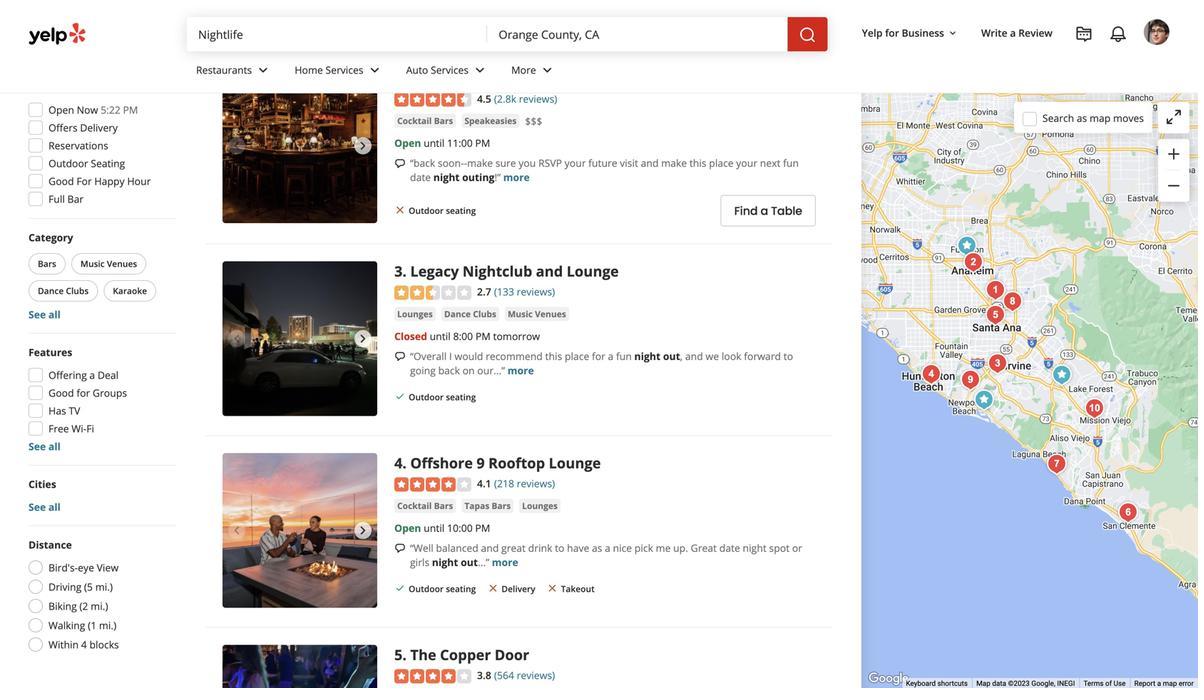 Task type: describe. For each thing, give the bounding box(es) containing it.
(2.8k reviews) link
[[494, 91, 558, 106]]

4.1 star rating image
[[395, 478, 472, 492]]

night down balanced
[[432, 556, 458, 569]]

offering
[[49, 369, 87, 382]]

outdoor seating for 4
[[409, 583, 476, 595]]

1 vertical spatial out
[[461, 556, 478, 569]]

2.7
[[477, 285, 492, 299]]

16 speech v2 image for 4
[[395, 543, 406, 555]]

(2
[[79, 600, 88, 613]]

cocktail bars button for speakeasies
[[395, 114, 456, 128]]

0 horizontal spatial music
[[81, 258, 105, 270]]

previous image for 3
[[228, 330, 245, 348]]

mi.) for walking (1 mi.)
[[99, 619, 117, 633]]

seating for 4
[[446, 583, 476, 595]]

error
[[1180, 680, 1195, 688]]

takeout
[[561, 583, 595, 595]]

smoke bros cigar & vape image
[[953, 232, 982, 260]]

for for business
[[886, 26, 900, 40]]

(133 reviews) link
[[494, 284, 555, 299]]

bars inside bars button
[[38, 258, 56, 270]]

fun inside "back soon--make sure you rsvp your future visit and make this place your next fun date
[[784, 156, 799, 170]]

0 vertical spatial dance
[[38, 285, 64, 297]]

legacy
[[411, 262, 459, 281]]

3
[[395, 262, 403, 281]]

write a review
[[982, 26, 1053, 40]]

2 seating from the top
[[446, 391, 476, 403]]

search
[[1043, 111, 1075, 125]]

0 vertical spatial 4
[[395, 454, 403, 473]]

bird's-eye view
[[49, 561, 119, 575]]

tapas bars link
[[462, 499, 514, 513]]

zoom in image
[[1166, 146, 1183, 163]]

slideshow element for 3
[[223, 262, 378, 416]]

16 close v2 image for outdoor seating
[[395, 205, 406, 216]]

happy
[[94, 174, 125, 188]]

deal
[[98, 369, 119, 382]]

8:00
[[453, 330, 473, 343]]

on
[[463, 364, 475, 377]]

5:22
[[101, 103, 120, 117]]

outing
[[462, 171, 495, 184]]

has
[[49, 404, 66, 418]]

4 inside option group
[[81, 638, 87, 652]]

outdoor down the going
[[409, 391, 444, 403]]

until for .
[[424, 136, 445, 150]]

home services
[[295, 63, 364, 77]]

full
[[49, 192, 65, 206]]

search as map moves
[[1043, 111, 1145, 125]]

map region
[[681, 0, 1199, 689]]

balanced
[[436, 541, 479, 555]]

great
[[691, 541, 717, 555]]

tv
[[69, 404, 80, 418]]

cocktail bars link for tapas bars
[[395, 499, 456, 513]]

spot
[[770, 541, 790, 555]]

1 horizontal spatial out
[[664, 350, 681, 363]]

see all button for category
[[29, 308, 61, 321]]

0 vertical spatial venues
[[107, 258, 137, 270]]

3 see all from the top
[[29, 501, 61, 514]]

bird's-
[[49, 561, 78, 575]]

mi.) for driving (5 mi.)
[[95, 581, 113, 594]]

hour
[[127, 174, 151, 188]]

group containing features
[[24, 345, 177, 454]]

1 vertical spatial for
[[592, 350, 606, 363]]

lounge for legacy nightclub and lounge
[[567, 262, 619, 281]]

see all for features
[[29, 440, 61, 454]]

0 vertical spatial as
[[1077, 111, 1088, 125]]

distance
[[29, 538, 72, 552]]

1 vertical spatial dance clubs
[[444, 308, 497, 320]]

services for home services
[[326, 63, 364, 77]]

auto services link
[[395, 51, 500, 93]]

1 vertical spatial music venues
[[508, 308, 566, 320]]

zoom out image
[[1166, 177, 1183, 194]]

we
[[706, 350, 719, 363]]

mi.) for biking (2 mi.)
[[91, 600, 108, 613]]

back
[[439, 364, 460, 377]]

shortcuts
[[938, 680, 968, 688]]

for
[[77, 174, 92, 188]]

projects image
[[1076, 26, 1093, 43]]

drink
[[529, 541, 553, 555]]

offering a deal
[[49, 369, 119, 382]]

good for happy hour
[[49, 174, 151, 188]]

1 vertical spatial clubs
[[473, 308, 497, 320]]

forward
[[744, 350, 782, 363]]

all for features
[[48, 440, 61, 454]]

reviews) for 4
[[517, 477, 555, 491]]

legacy nightclub and lounge image
[[984, 350, 1013, 378]]

me
[[656, 541, 671, 555]]

Near text field
[[499, 26, 777, 42]]

$
[[47, 37, 52, 49]]

good for good for groups
[[49, 386, 74, 400]]

0 vertical spatial music venues button
[[71, 253, 146, 275]]

0 vertical spatial dance clubs
[[38, 285, 89, 297]]

good for good for happy hour
[[49, 174, 74, 188]]

0 horizontal spatial dance clubs button
[[29, 280, 98, 302]]

0 horizontal spatial fun
[[617, 350, 632, 363]]

4.1
[[477, 477, 492, 491]]

1 16 checkmark v2 image from the top
[[395, 391, 406, 403]]

3.8
[[477, 669, 492, 683]]

slideshow element for .
[[223, 68, 378, 223]]

door
[[495, 646, 530, 665]]

have
[[567, 541, 590, 555]]

place inside "back soon--make sure you rsvp your future visit and make this place your next fun date
[[710, 156, 734, 170]]

keyboard
[[907, 680, 936, 688]]

(218 reviews) link
[[494, 476, 555, 491]]

you
[[519, 156, 536, 170]]

0 vertical spatial open
[[49, 103, 74, 117]]

24 chevron down v2 image for more
[[539, 62, 556, 79]]

services for auto services
[[431, 63, 469, 77]]

expand map image
[[1166, 108, 1183, 126]]

3 see from the top
[[29, 501, 46, 514]]

write
[[982, 26, 1008, 40]]

2 make from the left
[[662, 156, 687, 170]]

0 horizontal spatial place
[[565, 350, 590, 363]]

habana image
[[1048, 361, 1077, 390]]

seating for .
[[446, 205, 476, 216]]

find a table
[[735, 203, 803, 219]]

soon-
[[438, 156, 464, 170]]

see for features
[[29, 440, 46, 454]]

the blind rabbit image
[[960, 248, 988, 277]]

auto services
[[406, 63, 469, 77]]

$$$
[[525, 115, 543, 128]]

lounge for offshore 9 rooftop lounge
[[549, 454, 601, 473]]

full bar
[[49, 192, 84, 206]]

recommend
[[486, 350, 543, 363]]

bars button
[[29, 253, 66, 275]]

previous image for 4
[[228, 522, 245, 540]]

legacy nightclub and lounge link
[[411, 262, 619, 281]]

next image for 4 . offshore 9 rooftop lounge
[[355, 522, 372, 540]]

of
[[1106, 680, 1113, 688]]

notifications image
[[1110, 26, 1128, 43]]

night out ..." more
[[432, 556, 519, 569]]

reviews) for .
[[519, 92, 558, 106]]

0 vertical spatial lounges
[[397, 308, 433, 320]]

0 vertical spatial clubs
[[66, 285, 89, 297]]

16 close v2 image for takeout
[[547, 583, 559, 594]]

bars up open until 11:00 pm
[[434, 115, 453, 127]]

james p. image
[[1145, 19, 1170, 45]]

outdoor seating
[[49, 157, 125, 170]]

visit
[[620, 156, 639, 170]]

yelp for business button
[[857, 20, 965, 46]]

9
[[477, 454, 485, 473]]

3.8 link
[[477, 668, 492, 683]]

map data ©2023 google, inegi
[[977, 680, 1076, 688]]

great
[[502, 541, 526, 555]]

yelp for business
[[862, 26, 945, 40]]

(133
[[494, 285, 515, 299]]

slideshow element for 4
[[223, 454, 378, 608]]

$$ button
[[67, 32, 102, 54]]

within
[[49, 638, 79, 652]]

good for groups
[[49, 386, 127, 400]]

hustle events image
[[970, 386, 999, 415]]

biking (2 mi.)
[[49, 600, 108, 613]]

0 horizontal spatial delivery
[[80, 121, 118, 135]]

2 the from the top
[[411, 646, 437, 665]]

outdoor down reservations
[[49, 157, 88, 170]]

sure
[[496, 156, 516, 170]]

!"
[[495, 171, 501, 184]]

3.8 star rating image
[[395, 670, 472, 684]]

pm inside group
[[123, 103, 138, 117]]

pm for 4
[[476, 521, 491, 535]]

blocks
[[90, 638, 119, 652]]

1 your from the left
[[565, 156, 586, 170]]

restaurants
[[196, 63, 252, 77]]

suggested
[[29, 80, 79, 94]]

(218
[[494, 477, 515, 491]]

1 vertical spatial music venues button
[[505, 307, 569, 321]]

a for write a review
[[1011, 26, 1017, 40]]

pm for 3
[[476, 330, 491, 343]]

bars inside "tapas bars" button
[[492, 500, 511, 512]]

date inside '"well balanced and great drink to have as a nice pick me up. great date night spot or girls'
[[720, 541, 741, 555]]

0 vertical spatial more link
[[504, 171, 530, 184]]

4 . offshore 9 rooftop lounge
[[395, 454, 601, 473]]

1 horizontal spatial lounges
[[522, 500, 558, 512]]

more for .
[[504, 171, 530, 184]]

girls
[[410, 556, 430, 569]]

eye
[[78, 561, 94, 575]]

reviews) down door
[[517, 669, 555, 683]]

nightclub
[[463, 262, 533, 281]]

find
[[735, 203, 758, 219]]

the lost inferno image
[[1115, 499, 1143, 527]]

and inside "back soon--make sure you rsvp your future visit and make this place your next fun date
[[641, 156, 659, 170]]

none field near
[[499, 26, 777, 42]]



Task type: vqa. For each thing, say whether or not it's contained in the screenshot.
View
yes



Task type: locate. For each thing, give the bounding box(es) containing it.
pm right 11:00
[[476, 136, 491, 150]]

0 horizontal spatial date
[[410, 171, 431, 184]]

a left ','
[[608, 350, 614, 363]]

a for report a map error
[[1158, 680, 1162, 688]]

2 16 checkmark v2 image from the top
[[395, 583, 406, 594]]

0 horizontal spatial map
[[1090, 111, 1111, 125]]

up.
[[674, 541, 689, 555]]

the fling image
[[999, 288, 1028, 316]]

next image
[[355, 330, 372, 348], [355, 522, 372, 540]]

a right report on the right bottom of the page
[[1158, 680, 1162, 688]]

moves
[[1114, 111, 1145, 125]]

24 chevron down v2 image inside more link
[[539, 62, 556, 79]]

0 horizontal spatial dance
[[38, 285, 64, 297]]

yelp
[[862, 26, 883, 40]]

full moon drum circle image
[[1043, 450, 1072, 479]]

dance clubs button up closed until 8:00 pm tomorrow
[[442, 307, 500, 321]]

emerald lounge image
[[1081, 395, 1110, 423]]

(2.8k reviews)
[[494, 92, 558, 106]]

outdoor down girls
[[409, 583, 444, 595]]

more for 4
[[492, 556, 519, 569]]

see all button for features
[[29, 440, 61, 454]]

pm right 8:00
[[476, 330, 491, 343]]

0 horizontal spatial to
[[555, 541, 565, 555]]

reservations
[[49, 139, 108, 152]]

0 vertical spatial fun
[[784, 156, 799, 170]]

music
[[81, 258, 105, 270], [508, 308, 533, 320]]

1 horizontal spatial lounges button
[[520, 499, 561, 513]]

out left we
[[664, 350, 681, 363]]

2 24 chevron down v2 image from the left
[[472, 62, 489, 79]]

11:00
[[447, 136, 473, 150]]

2 24 chevron down v2 image from the left
[[539, 62, 556, 79]]

seating
[[91, 157, 125, 170]]

good
[[49, 174, 74, 188], [49, 386, 74, 400]]

write a review link
[[976, 20, 1059, 46]]

your right rsvp
[[565, 156, 586, 170]]

clubs down 2.7
[[473, 308, 497, 320]]

1 vertical spatial see
[[29, 440, 46, 454]]

3 slideshow element from the top
[[223, 454, 378, 608]]

lounges button down (218 reviews)
[[520, 499, 561, 513]]

24 chevron down v2 image for auto services
[[472, 62, 489, 79]]

1 vertical spatial lounges button
[[520, 499, 561, 513]]

lounge up music venues link
[[567, 262, 619, 281]]

driving
[[49, 581, 82, 594]]

map left error
[[1164, 680, 1178, 688]]

google image
[[866, 670, 913, 689]]

. up 3.8 star rating image
[[403, 646, 407, 665]]

fun left ','
[[617, 350, 632, 363]]

1 the from the top
[[411, 68, 437, 88]]

2 next image from the top
[[355, 522, 372, 540]]

for inside group
[[77, 386, 90, 400]]

0 vertical spatial out
[[664, 350, 681, 363]]

date inside "back soon--make sure you rsvp your future visit and make this place your next fun date
[[410, 171, 431, 184]]

as inside '"well balanced and great drink to have as a nice pick me up. great date night spot or girls'
[[592, 541, 603, 555]]

lounge
[[567, 262, 619, 281], [549, 454, 601, 473]]

1 cocktail bars button from the top
[[395, 114, 456, 128]]

"back
[[410, 156, 436, 170]]

0 horizontal spatial make
[[467, 156, 493, 170]]

all
[[48, 308, 61, 321], [48, 440, 61, 454], [48, 501, 61, 514]]

. left legacy
[[403, 262, 407, 281]]

music venues button down (133 reviews)
[[505, 307, 569, 321]]

1 vertical spatial place
[[565, 350, 590, 363]]

1 horizontal spatial map
[[1164, 680, 1178, 688]]

more
[[512, 63, 536, 77]]

4 . from the top
[[403, 646, 407, 665]]

1 vertical spatial mi.)
[[91, 600, 108, 613]]

now
[[77, 103, 98, 117]]

outdoor seating down girls
[[409, 583, 476, 595]]

dance up 8:00
[[444, 308, 471, 320]]

the copper door link
[[411, 646, 530, 665]]

more link for and
[[508, 364, 534, 377]]

1 horizontal spatial 24 chevron down v2 image
[[539, 62, 556, 79]]

1 horizontal spatial music venues button
[[505, 307, 569, 321]]

0 horizontal spatial out
[[461, 556, 478, 569]]

1 . from the top
[[403, 68, 407, 88]]

1 see all from the top
[[29, 308, 61, 321]]

to inside , and we look forward to going back on our..."
[[784, 350, 794, 363]]

none field find
[[198, 26, 476, 42]]

$ button
[[31, 32, 67, 54]]

free
[[49, 422, 69, 436]]

report
[[1135, 680, 1156, 688]]

a left 'deal'
[[89, 369, 95, 382]]

this
[[690, 156, 707, 170], [546, 350, 563, 363]]

0 horizontal spatial this
[[546, 350, 563, 363]]

speakeasies
[[465, 115, 517, 127]]

fun
[[784, 156, 799, 170], [617, 350, 632, 363]]

see all down the cities
[[29, 501, 61, 514]]

0 vertical spatial this
[[690, 156, 707, 170]]

to inside '"well balanced and great drink to have as a nice pick me up. great date night spot or girls'
[[555, 541, 565, 555]]

terms of use
[[1084, 680, 1127, 688]]

night
[[434, 171, 460, 184], [635, 350, 661, 363], [743, 541, 767, 555], [432, 556, 458, 569]]

0 vertical spatial mi.)
[[95, 581, 113, 594]]

2 horizontal spatial 16 close v2 image
[[547, 583, 559, 594]]

rsvp
[[539, 156, 562, 170]]

1 16 speech v2 image from the top
[[395, 158, 406, 169]]

tomorrow
[[493, 330, 540, 343]]

inegi
[[1058, 680, 1076, 688]]

. for 4
[[403, 454, 407, 473]]

bars down category
[[38, 258, 56, 270]]

none field up business categories element
[[499, 26, 777, 42]]

3 . from the top
[[403, 454, 407, 473]]

groups
[[93, 386, 127, 400]]

cocktail bars for tapas bars
[[397, 500, 453, 512]]

1 vertical spatial this
[[546, 350, 563, 363]]

0 horizontal spatial 4
[[81, 638, 87, 652]]

to left have
[[555, 541, 565, 555]]

3 see all button from the top
[[29, 501, 61, 514]]

0 vertical spatial outdoor seating
[[409, 205, 476, 216]]

more down you
[[504, 171, 530, 184]]

1 good from the top
[[49, 174, 74, 188]]

2 vertical spatial outdoor seating
[[409, 583, 476, 595]]

24 chevron down v2 image right more
[[539, 62, 556, 79]]

. for 3
[[403, 262, 407, 281]]

0 vertical spatial delivery
[[80, 121, 118, 135]]

previous image
[[228, 137, 245, 154]]

16 close v2 image down "...""
[[488, 583, 499, 594]]

4 up 4.1 star rating image
[[395, 454, 403, 473]]

outdoor seating for .
[[409, 205, 476, 216]]

1 slideshow element from the top
[[223, 68, 378, 223]]

1 next image from the top
[[355, 330, 372, 348]]

business categories element
[[185, 51, 1170, 93]]

2 previous image from the top
[[228, 522, 245, 540]]

2 see from the top
[[29, 440, 46, 454]]

map
[[977, 680, 991, 688]]

0 horizontal spatial lounges link
[[395, 307, 436, 321]]

reviews) for 3
[[517, 285, 555, 299]]

24 chevron down v2 image left auto
[[366, 62, 384, 79]]

2 see all button from the top
[[29, 440, 61, 454]]

music down (133 reviews)
[[508, 308, 533, 320]]

2 your from the left
[[737, 156, 758, 170]]

4.5
[[477, 92, 492, 106]]

0 vertical spatial lounges button
[[395, 307, 436, 321]]

2 16 speech v2 image from the top
[[395, 543, 406, 555]]

dance clubs up closed until 8:00 pm tomorrow
[[444, 308, 497, 320]]

0 vertical spatial see all button
[[29, 308, 61, 321]]

16 close v2 image up 3
[[395, 205, 406, 216]]

venues down (133 reviews)
[[535, 308, 566, 320]]

1 see from the top
[[29, 308, 46, 321]]

1 horizontal spatial venues
[[535, 308, 566, 320]]

16 speech v2 image left '"back'
[[395, 158, 406, 169]]

dance down bars button
[[38, 285, 64, 297]]

as right have
[[592, 541, 603, 555]]

24 chevron down v2 image inside restaurants link
[[255, 62, 272, 79]]

"well balanced and great drink to have as a nice pick me up. great date night spot or girls
[[410, 541, 803, 569]]

0 horizontal spatial music venues
[[81, 258, 137, 270]]

0 vertical spatial lounges link
[[395, 307, 436, 321]]

group
[[24, 80, 177, 211], [1159, 139, 1190, 202], [26, 230, 177, 322], [24, 345, 177, 454], [29, 477, 177, 515]]

2 cocktail bars button from the top
[[395, 499, 456, 513]]

.
[[403, 68, 407, 88], [403, 262, 407, 281], [403, 454, 407, 473], [403, 646, 407, 665]]

cocktail bars link for speakeasies
[[395, 114, 456, 128]]

for for groups
[[77, 386, 90, 400]]

24 chevron down v2 image right the restaurants
[[255, 62, 272, 79]]

16 speech v2 image
[[395, 158, 406, 169], [395, 543, 406, 555]]

option group
[[24, 538, 177, 657]]

16 speech v2 image for .
[[395, 158, 406, 169]]

1 horizontal spatial dance clubs
[[444, 308, 497, 320]]

. up 4.1 star rating image
[[403, 454, 407, 473]]

a inside '"well balanced and great drink to have as a nice pick me up. great date night spot or girls'
[[605, 541, 611, 555]]

dance clubs down bars button
[[38, 285, 89, 297]]

1 24 chevron down v2 image from the left
[[366, 62, 384, 79]]

0 horizontal spatial 24 chevron down v2 image
[[255, 62, 272, 79]]

cocktail down 4.5 star rating image
[[397, 115, 432, 127]]

16 close v2 image
[[395, 205, 406, 216], [488, 583, 499, 594], [547, 583, 559, 594]]

1 vertical spatial more
[[508, 364, 534, 377]]

2 slideshow element from the top
[[223, 262, 378, 416]]

1 cocktail from the top
[[397, 115, 432, 127]]

music venues up karaoke
[[81, 258, 137, 270]]

cocktail for tapas bars
[[397, 500, 432, 512]]

cocktail bars for speakeasies
[[397, 115, 453, 127]]

0 vertical spatial cocktail
[[397, 115, 432, 127]]

more link down great
[[492, 556, 519, 569]]

outdoor down '"back'
[[409, 205, 444, 216]]

night outing !" more
[[434, 171, 530, 184]]

would
[[455, 350, 483, 363]]

none field up the home services
[[198, 26, 476, 42]]

1 vertical spatial venues
[[535, 308, 566, 320]]

1 horizontal spatial this
[[690, 156, 707, 170]]

music right bars button
[[81, 258, 105, 270]]

see all button down free
[[29, 440, 61, 454]]

1 horizontal spatial to
[[784, 350, 794, 363]]

0 vertical spatial for
[[886, 26, 900, 40]]

for inside button
[[886, 26, 900, 40]]

4.5 star rating image
[[395, 92, 472, 107]]

,
[[681, 350, 683, 363]]

until for 3
[[430, 330, 451, 343]]

16 chevron down v2 image
[[948, 28, 959, 39]]

1 vertical spatial as
[[592, 541, 603, 555]]

0 vertical spatial next image
[[355, 330, 372, 348]]

rabbit
[[481, 68, 527, 88]]

night inside '"well balanced and great drink to have as a nice pick me up. great date night spot or girls'
[[743, 541, 767, 555]]

offers
[[49, 121, 78, 135]]

a for offering a deal
[[89, 369, 95, 382]]

1 horizontal spatial date
[[720, 541, 741, 555]]

4
[[395, 454, 403, 473], [81, 638, 87, 652]]

1 vertical spatial see all
[[29, 440, 61, 454]]

seating down night out ..." more
[[446, 583, 476, 595]]

auto
[[406, 63, 428, 77]]

map for moves
[[1090, 111, 1111, 125]]

home
[[295, 63, 323, 77]]

1 vertical spatial cocktail bars
[[397, 500, 453, 512]]

-
[[464, 156, 468, 170]]

night down "soon-" in the top left of the page
[[434, 171, 460, 184]]

2.7 star rating image
[[395, 286, 472, 300]]

bar
[[67, 192, 84, 206]]

cocktail bars link down 4.1 star rating image
[[395, 499, 456, 513]]

1 none field from the left
[[198, 26, 476, 42]]

and up "...""
[[481, 541, 499, 555]]

1 horizontal spatial 4
[[395, 454, 403, 473]]

open now 5:22 pm
[[49, 103, 138, 117]]

1 24 chevron down v2 image from the left
[[255, 62, 272, 79]]

bars up the open until 10:00 pm
[[434, 500, 453, 512]]

2 outdoor seating from the top
[[409, 391, 476, 403]]

1 outdoor seating from the top
[[409, 205, 476, 216]]

1 horizontal spatial music venues
[[508, 308, 566, 320]]

3 outdoor seating from the top
[[409, 583, 476, 595]]

next image
[[355, 137, 372, 154]]

2 vertical spatial see all button
[[29, 501, 61, 514]]

2 see all from the top
[[29, 440, 61, 454]]

1 horizontal spatial dance clubs button
[[442, 307, 500, 321]]

user actions element
[[851, 18, 1190, 106]]

0 vertical spatial 16 speech v2 image
[[395, 158, 406, 169]]

24 chevron down v2 image for home services
[[366, 62, 384, 79]]

3 seating from the top
[[446, 583, 476, 595]]

tapas bars
[[465, 500, 511, 512]]

cocktail bars
[[397, 115, 453, 127], [397, 500, 453, 512]]

1 vertical spatial all
[[48, 440, 61, 454]]

2 services from the left
[[431, 63, 469, 77]]

1 cocktail bars from the top
[[397, 115, 453, 127]]

search image
[[800, 26, 817, 44]]

the copper door image
[[982, 301, 1010, 330]]

reviews) up $$$
[[519, 92, 558, 106]]

group containing suggested
[[24, 80, 177, 211]]

the up 3.8 star rating image
[[411, 646, 437, 665]]

features
[[29, 346, 72, 359]]

good up 'has tv'
[[49, 386, 74, 400]]

2 vertical spatial until
[[424, 521, 445, 535]]

out down balanced
[[461, 556, 478, 569]]

more down recommend at the bottom of the page
[[508, 364, 534, 377]]

1 see all button from the top
[[29, 308, 61, 321]]

walking (1 mi.)
[[49, 619, 117, 633]]

2 . from the top
[[403, 262, 407, 281]]

2 vertical spatial slideshow element
[[223, 454, 378, 608]]

look
[[722, 350, 742, 363]]

open for .
[[395, 136, 421, 150]]

map for error
[[1164, 680, 1178, 688]]

1 vertical spatial delivery
[[502, 583, 536, 595]]

(2.8k
[[494, 92, 517, 106]]

1 horizontal spatial music
[[508, 308, 533, 320]]

the pump room image
[[982, 276, 1010, 305]]

see
[[29, 308, 46, 321], [29, 440, 46, 454], [29, 501, 46, 514]]

0 horizontal spatial for
[[77, 386, 90, 400]]

see all down free
[[29, 440, 61, 454]]

next
[[761, 156, 781, 170]]

cocktail bars button down 4.5 star rating image
[[395, 114, 456, 128]]

0 vertical spatial map
[[1090, 111, 1111, 125]]

0 vertical spatial seating
[[446, 205, 476, 216]]

cocktail down 4.1 star rating image
[[397, 500, 432, 512]]

1 vertical spatial cocktail bars button
[[395, 499, 456, 513]]

more down great
[[492, 556, 519, 569]]

pm
[[123, 103, 138, 117], [476, 136, 491, 150], [476, 330, 491, 343], [476, 521, 491, 535]]

i
[[450, 350, 452, 363]]

map left moves
[[1090, 111, 1111, 125]]

walking
[[49, 619, 85, 633]]

fi
[[87, 422, 94, 436]]

all down free
[[48, 440, 61, 454]]

make right the visit at top
[[662, 156, 687, 170]]

0 horizontal spatial your
[[565, 156, 586, 170]]

see all for category
[[29, 308, 61, 321]]

reviews) down rooftop
[[517, 477, 555, 491]]

see up the cities
[[29, 440, 46, 454]]

delivery down open now 5:22 pm
[[80, 121, 118, 135]]

1 vertical spatial 4
[[81, 638, 87, 652]]

delivery
[[80, 121, 118, 135], [502, 583, 536, 595]]

until up '"well'
[[424, 521, 445, 535]]

1 vertical spatial lounges
[[522, 500, 558, 512]]

24 chevron down v2 image for restaurants
[[255, 62, 272, 79]]

nice
[[613, 541, 632, 555]]

lounges
[[397, 308, 433, 320], [522, 500, 558, 512]]

1 seating from the top
[[446, 205, 476, 216]]

16 checkmark v2 image
[[395, 391, 406, 403], [395, 583, 406, 594]]

mi.) right (2 on the bottom
[[91, 600, 108, 613]]

1 previous image from the top
[[228, 330, 245, 348]]

0 vertical spatial see all
[[29, 308, 61, 321]]

to for drink
[[555, 541, 565, 555]]

and up (133 reviews) link
[[536, 262, 563, 281]]

0 vertical spatial to
[[784, 350, 794, 363]]

2 horizontal spatial for
[[886, 26, 900, 40]]

2 cocktail bars from the top
[[397, 500, 453, 512]]

3 all from the top
[[48, 501, 61, 514]]

1 all from the top
[[48, 308, 61, 321]]

and inside '"well balanced and great drink to have as a nice pick me up. great date night spot or girls'
[[481, 541, 499, 555]]

"well
[[410, 541, 434, 555]]

2 vertical spatial see all
[[29, 501, 61, 514]]

1 horizontal spatial as
[[1077, 111, 1088, 125]]

16 checkmark v2 image down 16 speech v2 image
[[395, 391, 406, 403]]

a for find a table
[[761, 203, 769, 219]]

0 vertical spatial cocktail bars link
[[395, 114, 456, 128]]

cocktail bars link down 4.5 star rating image
[[395, 114, 456, 128]]

bars
[[434, 115, 453, 127], [38, 258, 56, 270], [434, 500, 453, 512], [492, 500, 511, 512]]

all down the cities
[[48, 501, 61, 514]]

1 horizontal spatial dance
[[444, 308, 471, 320]]

time nightclub image
[[957, 366, 985, 395]]

see up features
[[29, 308, 46, 321]]

karaoke
[[113, 285, 147, 297]]

1 vertical spatial next image
[[355, 522, 372, 540]]

1 vertical spatial lounges link
[[520, 499, 561, 513]]

a right write at top right
[[1011, 26, 1017, 40]]

0 horizontal spatial 24 chevron down v2 image
[[366, 62, 384, 79]]

1 horizontal spatial fun
[[784, 156, 799, 170]]

0 vertical spatial music
[[81, 258, 105, 270]]

lounges button up closed
[[395, 307, 436, 321]]

pm for .
[[476, 136, 491, 150]]

1 cocktail bars link from the top
[[395, 114, 456, 128]]

1 horizontal spatial 16 close v2 image
[[488, 583, 499, 594]]

cocktail bars down 4.1 star rating image
[[397, 500, 453, 512]]

until for 4
[[424, 521, 445, 535]]

within 4 blocks
[[49, 638, 119, 652]]

open up '"back'
[[395, 136, 421, 150]]

report a map error
[[1135, 680, 1195, 688]]

seating
[[446, 205, 476, 216], [446, 391, 476, 403], [446, 583, 476, 595]]

your left next
[[737, 156, 758, 170]]

1 horizontal spatial delivery
[[502, 583, 536, 595]]

and right ','
[[686, 350, 703, 363]]

2 cocktail bars link from the top
[[395, 499, 456, 513]]

2 none field from the left
[[499, 26, 777, 42]]

dance
[[38, 285, 64, 297], [444, 308, 471, 320]]

offshore 9 rooftop lounge image
[[918, 360, 946, 389]]

more link for rooftop
[[492, 556, 519, 569]]

1 vertical spatial see all button
[[29, 440, 61, 454]]

our..."
[[478, 364, 505, 377]]

see for category
[[29, 308, 46, 321]]

5
[[395, 646, 403, 665]]

None field
[[198, 26, 476, 42], [499, 26, 777, 42]]

1 vertical spatial lounge
[[549, 454, 601, 473]]

this inside "back soon--make sure you rsvp your future visit and make this place your next fun date
[[690, 156, 707, 170]]

1 make from the left
[[467, 156, 493, 170]]

0 vertical spatial date
[[410, 171, 431, 184]]

open until 11:00 pm
[[395, 136, 491, 150]]

1 horizontal spatial lounges link
[[520, 499, 561, 513]]

group containing category
[[26, 230, 177, 322]]

previous image
[[228, 330, 245, 348], [228, 522, 245, 540]]

5 . the copper door
[[395, 646, 530, 665]]

cocktail bars button for tapas bars
[[395, 499, 456, 513]]

to for forward
[[784, 350, 794, 363]]

(5
[[84, 581, 93, 594]]

, and we look forward to going back on our..."
[[410, 350, 794, 377]]

fun right next
[[784, 156, 799, 170]]

night left ','
[[635, 350, 661, 363]]

until up i
[[430, 330, 451, 343]]

0 vertical spatial cocktail bars
[[397, 115, 453, 127]]

Find text field
[[198, 26, 476, 42]]

date right "great"
[[720, 541, 741, 555]]

lounges link down (218 reviews)
[[520, 499, 561, 513]]

delivery down great
[[502, 583, 536, 595]]

the blind rabbit link
[[411, 68, 527, 88]]

view
[[97, 561, 119, 575]]

2 vertical spatial open
[[395, 521, 421, 535]]

"overall
[[410, 350, 447, 363]]

2 all from the top
[[48, 440, 61, 454]]

clubs left karaoke
[[66, 285, 89, 297]]

2 cocktail from the top
[[397, 500, 432, 512]]

1 vertical spatial map
[[1164, 680, 1178, 688]]

your
[[565, 156, 586, 170], [737, 156, 758, 170]]

outdoor seating down back
[[409, 391, 476, 403]]

cocktail
[[397, 115, 432, 127], [397, 500, 432, 512]]

lounges up closed
[[397, 308, 433, 320]]

. for 5
[[403, 646, 407, 665]]

a left the 'nice'
[[605, 541, 611, 555]]

music inside music venues link
[[508, 308, 533, 320]]

make up night outing !" more
[[467, 156, 493, 170]]

1 vertical spatial slideshow element
[[223, 262, 378, 416]]

outdoor seating down "soon-" in the top left of the page
[[409, 205, 476, 216]]

1 vertical spatial music
[[508, 308, 533, 320]]

2 good from the top
[[49, 386, 74, 400]]

24 chevron down v2 image inside home services link
[[366, 62, 384, 79]]

24 chevron down v2 image inside auto services link
[[472, 62, 489, 79]]

review
[[1019, 26, 1053, 40]]

more link down recommend at the bottom of the page
[[508, 364, 534, 377]]

1 vertical spatial open
[[395, 136, 421, 150]]

as right search
[[1077, 111, 1088, 125]]

16 speech v2 image
[[395, 351, 406, 363]]

speakeasies button
[[462, 114, 520, 128]]

the
[[411, 68, 437, 88], [411, 646, 437, 665]]

cocktail for speakeasies
[[397, 115, 432, 127]]

all for category
[[48, 308, 61, 321]]

1 services from the left
[[326, 63, 364, 77]]

2 vertical spatial all
[[48, 501, 61, 514]]

slideshow element
[[223, 68, 378, 223], [223, 262, 378, 416], [223, 454, 378, 608]]

offshore
[[411, 454, 473, 473]]

and inside , and we look forward to going back on our..."
[[686, 350, 703, 363]]

0 vertical spatial see
[[29, 308, 46, 321]]

(218 reviews)
[[494, 477, 555, 491]]

open for 4
[[395, 521, 421, 535]]

next image for 3 . legacy nightclub and lounge
[[355, 330, 372, 348]]

option group containing distance
[[24, 538, 177, 657]]

group containing cities
[[29, 477, 177, 515]]

. up 4.5 star rating image
[[403, 68, 407, 88]]

venues up karaoke
[[107, 258, 137, 270]]

cocktail bars down 4.5 star rating image
[[397, 115, 453, 127]]

to right forward at bottom right
[[784, 350, 794, 363]]

None search field
[[187, 17, 831, 51]]

map
[[1090, 111, 1111, 125], [1164, 680, 1178, 688]]

16 close v2 image for delivery
[[488, 583, 499, 594]]

24 chevron down v2 image
[[255, 62, 272, 79], [472, 62, 489, 79]]

24 chevron down v2 image
[[366, 62, 384, 79], [539, 62, 556, 79]]



